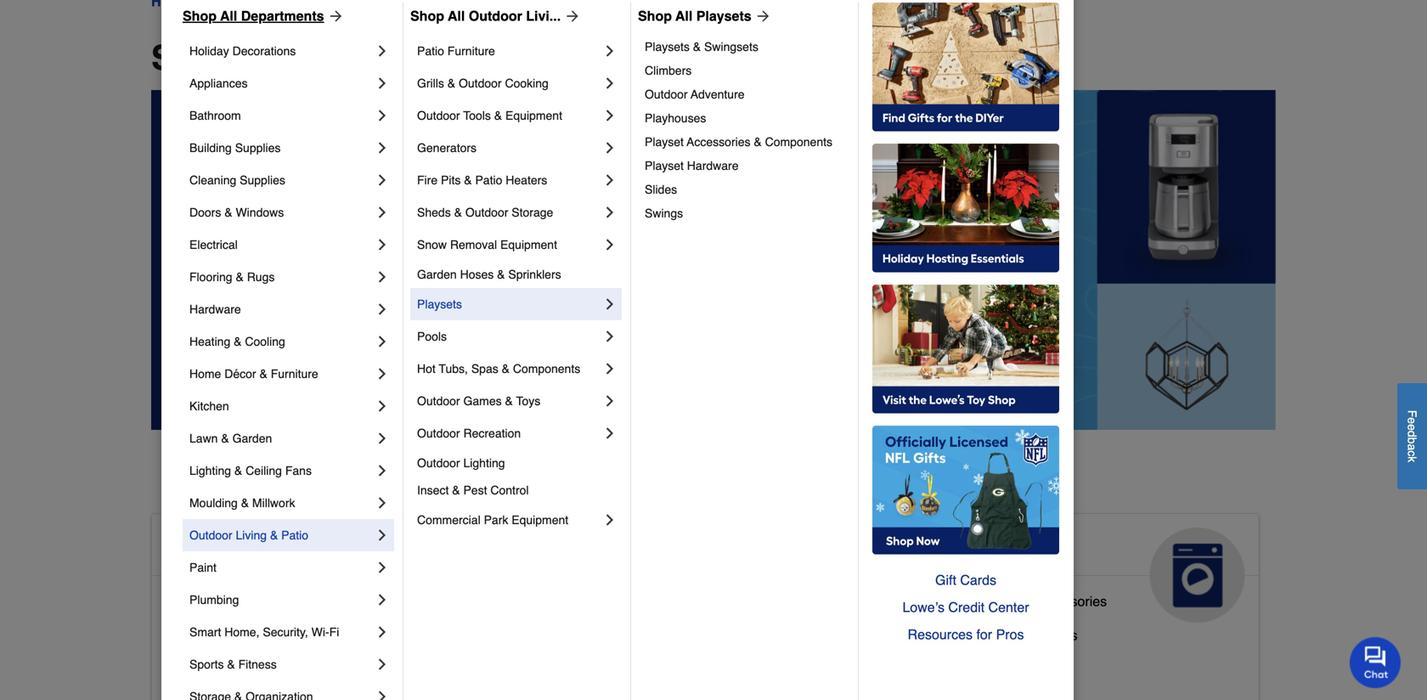 Task type: vqa. For each thing, say whether or not it's contained in the screenshot.
1st E from the bottom
yes



Task type: locate. For each thing, give the bounding box(es) containing it.
all up playsets & swingsets
[[676, 8, 693, 24]]

1 horizontal spatial playsets
[[645, 40, 690, 54]]

patio up sheds & outdoor storage
[[475, 173, 503, 187]]

& right lawn
[[221, 432, 229, 445]]

components
[[765, 135, 833, 149], [513, 362, 581, 376]]

outdoor up tools
[[459, 76, 502, 90]]

garden
[[417, 268, 457, 281], [232, 432, 272, 445]]

& inside 'link'
[[985, 627, 994, 643]]

1 vertical spatial garden
[[232, 432, 272, 445]]

1 horizontal spatial hardware
[[687, 159, 739, 173]]

generators link
[[417, 132, 602, 164]]

2 horizontal spatial playsets
[[697, 8, 752, 24]]

0 horizontal spatial shop
[[183, 8, 217, 24]]

holiday
[[189, 44, 229, 58]]

accessible down moulding
[[166, 534, 290, 562]]

arrow right image up shop all departments
[[324, 8, 345, 25]]

0 vertical spatial playset
[[645, 135, 684, 149]]

wi-
[[312, 625, 329, 639]]

arrow right image for shop all outdoor livi...
[[561, 8, 581, 25]]

2 horizontal spatial shop
[[638, 8, 672, 24]]

playset accessories & components
[[645, 135, 833, 149]]

0 horizontal spatial appliances
[[189, 76, 248, 90]]

appliances up cards
[[923, 534, 1050, 562]]

2 e from the top
[[1406, 424, 1420, 431]]

components up toys
[[513, 362, 581, 376]]

outdoor for outdoor living & patio
[[189, 529, 232, 542]]

pet inside animal & pet care
[[654, 534, 691, 562]]

& inside animal & pet care
[[630, 534, 647, 562]]

chevron right image for home décor & furniture
[[374, 365, 391, 382]]

shop up holiday
[[183, 8, 217, 24]]

d
[[1406, 431, 1420, 437]]

arrow right image inside shop all departments link
[[324, 8, 345, 25]]

2 vertical spatial playsets
[[417, 297, 462, 311]]

0 horizontal spatial accessories
[[687, 135, 751, 149]]

pet beds, houses, & furniture
[[544, 655, 728, 670]]

chevron right image for grills & outdoor cooking
[[602, 75, 619, 92]]

accessible
[[166, 534, 290, 562], [166, 594, 231, 609], [166, 627, 231, 643], [166, 661, 231, 677]]

1 horizontal spatial patio
[[417, 44, 444, 58]]

chevron right image for sheds & outdoor storage
[[602, 204, 619, 221]]

chevron right image
[[374, 75, 391, 92], [374, 107, 391, 124], [602, 139, 619, 156], [374, 172, 391, 189], [602, 204, 619, 221], [602, 296, 619, 313], [374, 559, 391, 576], [374, 591, 391, 608], [374, 624, 391, 641], [374, 656, 391, 673]]

arrow right image up playsets & swingsets link
[[752, 8, 772, 25]]

accessible up sports
[[166, 627, 231, 643]]

0 horizontal spatial arrow right image
[[324, 8, 345, 25]]

accessible home
[[166, 534, 363, 562]]

& right animal
[[630, 534, 647, 562]]

1 horizontal spatial accessories
[[1034, 594, 1107, 609]]

0 horizontal spatial playsets
[[417, 297, 462, 311]]

arrow right image inside shop all playsets link
[[752, 8, 772, 25]]

0 vertical spatial supplies
[[235, 141, 281, 155]]

insect & pest control link
[[417, 477, 619, 504]]

outdoor down climbers
[[645, 88, 688, 101]]

playsets
[[697, 8, 752, 24], [645, 40, 690, 54], [417, 297, 462, 311]]

0 vertical spatial accessories
[[687, 135, 751, 149]]

1 vertical spatial furniture
[[271, 367, 318, 381]]

0 vertical spatial components
[[765, 135, 833, 149]]

1 vertical spatial pet
[[544, 655, 565, 670]]

climbers link
[[645, 59, 846, 82]]

patio
[[417, 44, 444, 58], [475, 173, 503, 187], [281, 529, 309, 542]]

livi...
[[526, 8, 561, 24]]

2 horizontal spatial furniture
[[674, 655, 728, 670]]

1 vertical spatial home
[[297, 534, 363, 562]]

lighting & ceiling fans
[[189, 464, 312, 478]]

1 vertical spatial playsets
[[645, 40, 690, 54]]

0 vertical spatial pet
[[654, 534, 691, 562]]

animal & pet care link
[[531, 514, 880, 623]]

& right tools
[[494, 109, 502, 122]]

spas
[[471, 362, 499, 376]]

chevron right image for hardware
[[374, 301, 391, 318]]

0 horizontal spatial pet
[[544, 655, 565, 670]]

arrow right image up patio furniture 'link'
[[561, 8, 581, 25]]

supplies for cleaning supplies
[[240, 173, 285, 187]]

3 accessible from the top
[[166, 627, 231, 643]]

home
[[189, 367, 221, 381], [297, 534, 363, 562], [283, 661, 319, 677]]

accessories up chillers
[[1034, 594, 1107, 609]]

equipment down insect & pest control link
[[512, 513, 569, 527]]

& right décor
[[260, 367, 268, 381]]

1 horizontal spatial components
[[765, 135, 833, 149]]

building supplies link
[[189, 132, 374, 164]]

chevron right image for cleaning supplies
[[374, 172, 391, 189]]

doors & windows link
[[189, 196, 374, 229]]

furniture up grills & outdoor cooking
[[448, 44, 495, 58]]

1 vertical spatial departments
[[297, 38, 505, 77]]

home down moulding & millwork link
[[297, 534, 363, 562]]

0 vertical spatial appliances link
[[189, 67, 374, 99]]

chevron right image for building supplies
[[374, 139, 391, 156]]

3 arrow right image from the left
[[752, 8, 772, 25]]

millwork
[[252, 496, 295, 510]]

2 accessible from the top
[[166, 594, 231, 609]]

1 vertical spatial appliances link
[[909, 514, 1259, 623]]

1 horizontal spatial pet
[[654, 534, 691, 562]]

snow removal equipment
[[417, 238, 557, 252]]

lighting
[[464, 456, 505, 470], [189, 464, 231, 478]]

outdoor for outdoor lighting
[[417, 456, 460, 470]]

fire
[[417, 173, 438, 187]]

equipment
[[506, 109, 563, 122], [501, 238, 557, 252], [512, 513, 569, 527]]

bathroom
[[189, 109, 241, 122], [234, 594, 293, 609]]

e
[[1406, 417, 1420, 424], [1406, 424, 1420, 431]]

outdoor recreation
[[417, 427, 521, 440]]

lighting up pest
[[464, 456, 505, 470]]

outdoor down hot
[[417, 394, 460, 408]]

playset down playhouses
[[645, 135, 684, 149]]

departments for shop all departments
[[241, 8, 324, 24]]

pros
[[996, 627, 1024, 642]]

accessories up 'playset hardware' link
[[687, 135, 751, 149]]

grills & outdoor cooking link
[[417, 67, 602, 99]]

2 vertical spatial supplies
[[605, 621, 657, 636]]

2 vertical spatial equipment
[[512, 513, 569, 527]]

2 arrow right image from the left
[[561, 8, 581, 25]]

1 horizontal spatial appliances
[[923, 534, 1050, 562]]

1 arrow right image from the left
[[324, 8, 345, 25]]

1 horizontal spatial shop
[[410, 8, 444, 24]]

patio inside outdoor living & patio link
[[281, 529, 309, 542]]

2 horizontal spatial arrow right image
[[752, 8, 772, 25]]

center
[[989, 600, 1030, 615]]

1 vertical spatial hardware
[[189, 303, 241, 316]]

& left the pros
[[985, 627, 994, 643]]

cleaning
[[189, 173, 236, 187]]

0 vertical spatial garden
[[417, 268, 457, 281]]

1 playset from the top
[[645, 135, 684, 149]]

f
[[1406, 410, 1420, 417]]

1 shop from the left
[[183, 8, 217, 24]]

playsets up swingsets
[[697, 8, 752, 24]]

chevron right image for heating & cooling
[[374, 333, 391, 350]]

fans
[[285, 464, 312, 478]]

0 horizontal spatial garden
[[232, 432, 272, 445]]

animal
[[544, 534, 624, 562]]

supplies up cleaning supplies on the top of the page
[[235, 141, 281, 155]]

appliances link down the decorations
[[189, 67, 374, 99]]

flooring & rugs
[[189, 270, 275, 284]]

chevron right image for holiday decorations
[[374, 42, 391, 59]]

playset for playset hardware
[[645, 159, 684, 173]]

resources for pros
[[908, 627, 1024, 642]]

playset up slides
[[645, 159, 684, 173]]

2 shop from the left
[[410, 8, 444, 24]]

patio up paint link
[[281, 529, 309, 542]]

supplies
[[235, 141, 281, 155], [240, 173, 285, 187], [605, 621, 657, 636]]

furniture right houses,
[[674, 655, 728, 670]]

playsets inside playsets & swingsets link
[[645, 40, 690, 54]]

storage
[[512, 206, 553, 219]]

outdoor for outdoor games & toys
[[417, 394, 460, 408]]

0 vertical spatial hardware
[[687, 159, 739, 173]]

chevron right image for doors & windows
[[374, 204, 391, 221]]

playhouses
[[645, 111, 706, 125]]

hardware down flooring
[[189, 303, 241, 316]]

accessible up smart
[[166, 594, 231, 609]]

0 horizontal spatial components
[[513, 362, 581, 376]]

1 accessible from the top
[[166, 534, 290, 562]]

0 vertical spatial departments
[[241, 8, 324, 24]]

chevron right image for outdoor recreation
[[602, 425, 619, 442]]

all up holiday decorations
[[220, 8, 237, 24]]

outdoor adventure link
[[645, 82, 846, 106]]

patio up grills
[[417, 44, 444, 58]]

supplies up houses,
[[605, 621, 657, 636]]

playsets inside shop all playsets link
[[697, 8, 752, 24]]

4 accessible from the top
[[166, 661, 231, 677]]

& down shop all playsets
[[693, 40, 701, 54]]

fire pits & patio heaters link
[[417, 164, 602, 196]]

& right houses,
[[661, 655, 670, 670]]

garden up the lighting & ceiling fans on the bottom
[[232, 432, 272, 445]]

removal
[[450, 238, 497, 252]]

lighting up moulding
[[189, 464, 231, 478]]

bathroom up "smart home, security, wi-fi"
[[234, 594, 293, 609]]

outdoor lighting
[[417, 456, 505, 470]]

& right spas
[[502, 362, 510, 376]]

equipment up "sprinklers" on the top left of the page
[[501, 238, 557, 252]]

& right "doors"
[[225, 206, 232, 219]]

& left pest
[[452, 484, 460, 497]]

garden hoses & sprinklers
[[417, 268, 561, 281]]

& left rugs
[[236, 270, 244, 284]]

playsets link
[[417, 288, 602, 320]]

0 horizontal spatial patio
[[281, 529, 309, 542]]

sheds & outdoor storage
[[417, 206, 553, 219]]

sprinklers
[[508, 268, 561, 281]]

chevron right image for bathroom
[[374, 107, 391, 124]]

1 vertical spatial patio
[[475, 173, 503, 187]]

all up patio furniture at the left top of the page
[[448, 8, 465, 24]]

livestock
[[544, 621, 601, 636]]

accessible down smart
[[166, 661, 231, 677]]

1 vertical spatial components
[[513, 362, 581, 376]]

& left millwork
[[241, 496, 249, 510]]

hardware down playset accessories & components
[[687, 159, 739, 173]]

2 vertical spatial patio
[[281, 529, 309, 542]]

patio inside fire pits & patio heaters link
[[475, 173, 503, 187]]

home down security,
[[283, 661, 319, 677]]

1 horizontal spatial arrow right image
[[561, 8, 581, 25]]

appliances down holiday
[[189, 76, 248, 90]]

chevron right image
[[374, 42, 391, 59], [602, 42, 619, 59], [602, 75, 619, 92], [602, 107, 619, 124], [374, 139, 391, 156], [602, 172, 619, 189], [374, 204, 391, 221], [374, 236, 391, 253], [602, 236, 619, 253], [374, 269, 391, 286], [374, 301, 391, 318], [602, 328, 619, 345], [374, 333, 391, 350], [602, 360, 619, 377], [374, 365, 391, 382], [602, 393, 619, 410], [374, 398, 391, 415], [602, 425, 619, 442], [374, 430, 391, 447], [374, 462, 391, 479], [374, 495, 391, 512], [602, 512, 619, 529], [374, 527, 391, 544], [374, 688, 391, 700]]

kitchen
[[189, 399, 229, 413]]

commercial
[[417, 513, 481, 527]]

chevron right image for outdoor living & patio
[[374, 527, 391, 544]]

chevron right image for fire pits & patio heaters
[[602, 172, 619, 189]]

equipment for park
[[512, 513, 569, 527]]

3 shop from the left
[[638, 8, 672, 24]]

& right "pits"
[[464, 173, 472, 187]]

1 vertical spatial appliances
[[923, 534, 1050, 562]]

slides
[[645, 183, 677, 196]]

1 vertical spatial equipment
[[501, 238, 557, 252]]

& right sheds
[[454, 206, 462, 219]]

components down the playhouses link
[[765, 135, 833, 149]]

electrical link
[[189, 229, 374, 261]]

hot tubs, spas & components
[[417, 362, 581, 376]]

heating & cooling
[[189, 335, 285, 348]]

2 playset from the top
[[645, 159, 684, 173]]

components inside hot tubs, spas & components link
[[513, 362, 581, 376]]

control
[[491, 484, 529, 497]]

1 vertical spatial accessories
[[1034, 594, 1107, 609]]

accessible bathroom link
[[166, 590, 293, 624]]

1 horizontal spatial appliances link
[[909, 514, 1259, 623]]

playsets up climbers
[[645, 40, 690, 54]]

2 horizontal spatial patio
[[475, 173, 503, 187]]

arrow right image
[[324, 8, 345, 25], [561, 8, 581, 25], [752, 8, 772, 25]]

k
[[1406, 456, 1420, 462]]

heating & cooling link
[[189, 325, 374, 358]]

outdoor down moulding
[[189, 529, 232, 542]]

commercial park equipment link
[[417, 504, 602, 536]]

security,
[[263, 625, 308, 639]]

outdoor up insect
[[417, 456, 460, 470]]

outdoor for outdoor adventure
[[645, 88, 688, 101]]

furniture up kitchen link
[[271, 367, 318, 381]]

shop up playsets & swingsets
[[638, 8, 672, 24]]

games
[[464, 394, 502, 408]]

1 horizontal spatial furniture
[[448, 44, 495, 58]]

outdoor up outdoor lighting
[[417, 427, 460, 440]]

bathroom up "building"
[[189, 109, 241, 122]]

officially licensed n f l gifts. shop now. image
[[873, 426, 1060, 555]]

supplies inside "link"
[[605, 621, 657, 636]]

outdoor down grills
[[417, 109, 460, 122]]

e up b
[[1406, 424, 1420, 431]]

e up d
[[1406, 417, 1420, 424]]

hardware link
[[189, 293, 374, 325]]

0 vertical spatial patio
[[417, 44, 444, 58]]

shop up patio furniture at the left top of the page
[[410, 8, 444, 24]]

0 vertical spatial furniture
[[448, 44, 495, 58]]

arrow right image inside shop all outdoor livi... link
[[561, 8, 581, 25]]

livestock supplies
[[544, 621, 657, 636]]

accessories
[[687, 135, 751, 149], [1034, 594, 1107, 609]]

chat invite button image
[[1350, 637, 1402, 688]]

& right hoses
[[497, 268, 505, 281]]

chevron right image for plumbing
[[374, 591, 391, 608]]

&
[[693, 40, 701, 54], [448, 76, 456, 90], [494, 109, 502, 122], [754, 135, 762, 149], [464, 173, 472, 187], [225, 206, 232, 219], [454, 206, 462, 219], [497, 268, 505, 281], [236, 270, 244, 284], [234, 335, 242, 348], [502, 362, 510, 376], [260, 367, 268, 381], [505, 394, 513, 408], [221, 432, 229, 445], [234, 464, 242, 478], [452, 484, 460, 497], [241, 496, 249, 510], [270, 529, 278, 542], [630, 534, 647, 562], [1022, 594, 1031, 609], [985, 627, 994, 643], [661, 655, 670, 670], [227, 658, 235, 671], [270, 661, 279, 677]]

equipment down cooking
[[506, 109, 563, 122]]

0 vertical spatial playsets
[[697, 8, 752, 24]]

beverage
[[923, 627, 981, 643]]

playsets up pools
[[417, 297, 462, 311]]

1 vertical spatial playset
[[645, 159, 684, 173]]

insect & pest control
[[417, 484, 529, 497]]

enjoy savings year-round. no matter what you're shopping for, find what you need at a great price. image
[[151, 90, 1276, 430]]

shop all outdoor livi...
[[410, 8, 561, 24]]

furniture
[[448, 44, 495, 58], [271, 367, 318, 381], [674, 655, 728, 670]]

holiday hosting essentials. image
[[873, 144, 1060, 273]]

outdoor for outdoor recreation
[[417, 427, 460, 440]]

accessible for accessible home
[[166, 534, 290, 562]]

1 vertical spatial supplies
[[240, 173, 285, 187]]

playsets inside playsets link
[[417, 297, 462, 311]]

appliances link up chillers
[[909, 514, 1259, 623]]

home up kitchen
[[189, 367, 221, 381]]

0 vertical spatial equipment
[[506, 109, 563, 122]]

garden inside garden hoses & sprinklers link
[[417, 268, 457, 281]]

cooling
[[245, 335, 285, 348]]

1 horizontal spatial garden
[[417, 268, 457, 281]]

0 horizontal spatial lighting
[[189, 464, 231, 478]]

garden down snow
[[417, 268, 457, 281]]

care
[[544, 562, 597, 589]]

supplies up windows
[[240, 173, 285, 187]]

accessible for accessible entry & home
[[166, 661, 231, 677]]

lowe's
[[903, 600, 945, 615]]



Task type: describe. For each thing, give the bounding box(es) containing it.
building
[[189, 141, 232, 155]]

animal & pet care image
[[772, 528, 867, 623]]

2 vertical spatial furniture
[[674, 655, 728, 670]]

bathroom link
[[189, 99, 374, 132]]

cleaning supplies link
[[189, 164, 374, 196]]

chevron right image for patio furniture
[[602, 42, 619, 59]]

playsets for playsets
[[417, 297, 462, 311]]

components inside playset accessories & components link
[[765, 135, 833, 149]]

lawn & garden
[[189, 432, 272, 445]]

1 horizontal spatial lighting
[[464, 456, 505, 470]]

building supplies
[[189, 141, 281, 155]]

chevron right image for appliances
[[374, 75, 391, 92]]

outdoor adventure
[[645, 88, 745, 101]]

garden inside lawn & garden link
[[232, 432, 272, 445]]

& down accessible bedroom link
[[227, 658, 235, 671]]

swingsets
[[704, 40, 759, 54]]

rugs
[[247, 270, 275, 284]]

all down shop all departments link
[[245, 38, 288, 77]]

paint
[[189, 561, 217, 574]]

pet beds, houses, & furniture link
[[544, 651, 728, 685]]

accessible bedroom
[[166, 627, 290, 643]]

slides link
[[645, 178, 846, 201]]

windows
[[236, 206, 284, 219]]

gift cards link
[[873, 567, 1060, 594]]

lighting & ceiling fans link
[[189, 455, 374, 487]]

accessible for accessible bedroom
[[166, 627, 231, 643]]

wine
[[998, 627, 1029, 643]]

accessible home image
[[393, 528, 488, 623]]

sports & fitness link
[[189, 648, 374, 681]]

& right "parts"
[[1022, 594, 1031, 609]]

patio for fire pits & patio heaters
[[475, 173, 503, 187]]

heating
[[189, 335, 231, 348]]

holiday decorations
[[189, 44, 296, 58]]

furniture inside 'link'
[[448, 44, 495, 58]]

playsets & swingsets link
[[645, 35, 846, 59]]

livestock supplies link
[[544, 617, 657, 651]]

flooring
[[189, 270, 232, 284]]

0 vertical spatial appliances
[[189, 76, 248, 90]]

& right grills
[[448, 76, 456, 90]]

chevron right image for electrical
[[374, 236, 391, 253]]

pools
[[417, 330, 447, 343]]

find gifts for the diyer. image
[[873, 3, 1060, 132]]

visit the lowe's toy shop. image
[[873, 285, 1060, 414]]

decorations
[[232, 44, 296, 58]]

pools link
[[417, 320, 602, 353]]

toys
[[516, 394, 541, 408]]

accessible for accessible bathroom
[[166, 594, 231, 609]]

playset hardware
[[645, 159, 739, 173]]

outdoor up patio furniture 'link'
[[469, 8, 522, 24]]

patio furniture
[[417, 44, 495, 58]]

beverage & wine chillers
[[923, 627, 1078, 643]]

resources for pros link
[[873, 621, 1060, 648]]

equipment for removal
[[501, 238, 557, 252]]

chevron right image for lighting & ceiling fans
[[374, 462, 391, 479]]

2 vertical spatial home
[[283, 661, 319, 677]]

shop
[[151, 38, 236, 77]]

cards
[[961, 572, 997, 588]]

shop for shop all playsets
[[638, 8, 672, 24]]

holiday decorations link
[[189, 35, 374, 67]]

outdoor up snow removal equipment
[[466, 206, 509, 219]]

0 vertical spatial home
[[189, 367, 221, 381]]

grills & outdoor cooking
[[417, 76, 549, 90]]

chevron right image for outdoor games & toys
[[602, 393, 619, 410]]

departments for shop all departments
[[297, 38, 505, 77]]

& right living
[[270, 529, 278, 542]]

patio for outdoor living & patio
[[281, 529, 309, 542]]

heaters
[[506, 173, 547, 187]]

resources
[[908, 627, 973, 642]]

playset hardware link
[[645, 154, 846, 178]]

patio inside patio furniture 'link'
[[417, 44, 444, 58]]

chevron right image for moulding & millwork
[[374, 495, 391, 512]]

playset accessories & components link
[[645, 130, 846, 154]]

plumbing
[[189, 593, 239, 607]]

bedroom
[[234, 627, 290, 643]]

playset for playset accessories & components
[[645, 135, 684, 149]]

supplies for building supplies
[[235, 141, 281, 155]]

chevron right image for hot tubs, spas & components
[[602, 360, 619, 377]]

chevron right image for sports & fitness
[[374, 656, 391, 673]]

chevron right image for outdoor tools & equipment
[[602, 107, 619, 124]]

0 horizontal spatial appliances link
[[189, 67, 374, 99]]

appliances image
[[1150, 528, 1246, 623]]

shop for shop all outdoor livi...
[[410, 8, 444, 24]]

& right the entry
[[270, 661, 279, 677]]

entry
[[234, 661, 266, 677]]

moulding & millwork
[[189, 496, 295, 510]]

swings
[[645, 206, 683, 220]]

home,
[[225, 625, 260, 639]]

chevron right image for lawn & garden
[[374, 430, 391, 447]]

shop all departments
[[183, 8, 324, 24]]

gift
[[936, 572, 957, 588]]

animal & pet care
[[544, 534, 691, 589]]

hot tubs, spas & components link
[[417, 353, 602, 385]]

electrical
[[189, 238, 238, 252]]

playsets for playsets & swingsets
[[645, 40, 690, 54]]

insect
[[417, 484, 449, 497]]

outdoor recreation link
[[417, 417, 602, 450]]

playhouses link
[[645, 106, 846, 130]]

all for departments
[[220, 8, 237, 24]]

arrow right image for shop all departments
[[324, 8, 345, 25]]

moulding & millwork link
[[189, 487, 374, 519]]

tubs,
[[439, 362, 468, 376]]

outdoor games & toys
[[417, 394, 541, 408]]

accessible bathroom
[[166, 594, 293, 609]]

& left cooling at the top left of page
[[234, 335, 242, 348]]

fire pits & patio heaters
[[417, 173, 547, 187]]

arrow right image for shop all playsets
[[752, 8, 772, 25]]

chevron right image for snow removal equipment
[[602, 236, 619, 253]]

& left "ceiling" on the left
[[234, 464, 242, 478]]

chevron right image for paint
[[374, 559, 391, 576]]

0 vertical spatial bathroom
[[189, 109, 241, 122]]

tools
[[463, 109, 491, 122]]

chillers
[[1033, 627, 1078, 643]]

grills
[[417, 76, 444, 90]]

appliance
[[923, 594, 983, 609]]

recreation
[[464, 427, 521, 440]]

garden hoses & sprinklers link
[[417, 261, 619, 288]]

chevron right image for playsets
[[602, 296, 619, 313]]

& up 'playset hardware' link
[[754, 135, 762, 149]]

lowe's credit center
[[903, 600, 1030, 615]]

smart
[[189, 625, 221, 639]]

sports & fitness
[[189, 658, 277, 671]]

& inside 'link'
[[225, 206, 232, 219]]

0 horizontal spatial hardware
[[189, 303, 241, 316]]

f e e d b a c k button
[[1398, 383, 1428, 489]]

chevron right image for flooring & rugs
[[374, 269, 391, 286]]

chevron right image for generators
[[602, 139, 619, 156]]

outdoor tools & equipment link
[[417, 99, 602, 132]]

0 horizontal spatial furniture
[[271, 367, 318, 381]]

all for outdoor
[[448, 8, 465, 24]]

shop for shop all departments
[[183, 8, 217, 24]]

supplies for livestock supplies
[[605, 621, 657, 636]]

patio furniture link
[[417, 35, 602, 67]]

chevron right image for commercial park equipment
[[602, 512, 619, 529]]

1 e from the top
[[1406, 417, 1420, 424]]

outdoor games & toys link
[[417, 385, 602, 417]]

gift cards
[[936, 572, 997, 588]]

outdoor for outdoor tools & equipment
[[417, 109, 460, 122]]

flooring & rugs link
[[189, 261, 374, 293]]

shop all departments
[[151, 38, 505, 77]]

all for playsets
[[676, 8, 693, 24]]

& left toys
[[505, 394, 513, 408]]

1 vertical spatial bathroom
[[234, 594, 293, 609]]

adventure
[[691, 88, 745, 101]]

chevron right image for kitchen
[[374, 398, 391, 415]]

generators
[[417, 141, 477, 155]]

chevron right image for smart home, security, wi-fi
[[374, 624, 391, 641]]

sports
[[189, 658, 224, 671]]

beverage & wine chillers link
[[923, 624, 1078, 658]]

chevron right image for pools
[[602, 328, 619, 345]]

fitness
[[238, 658, 277, 671]]



